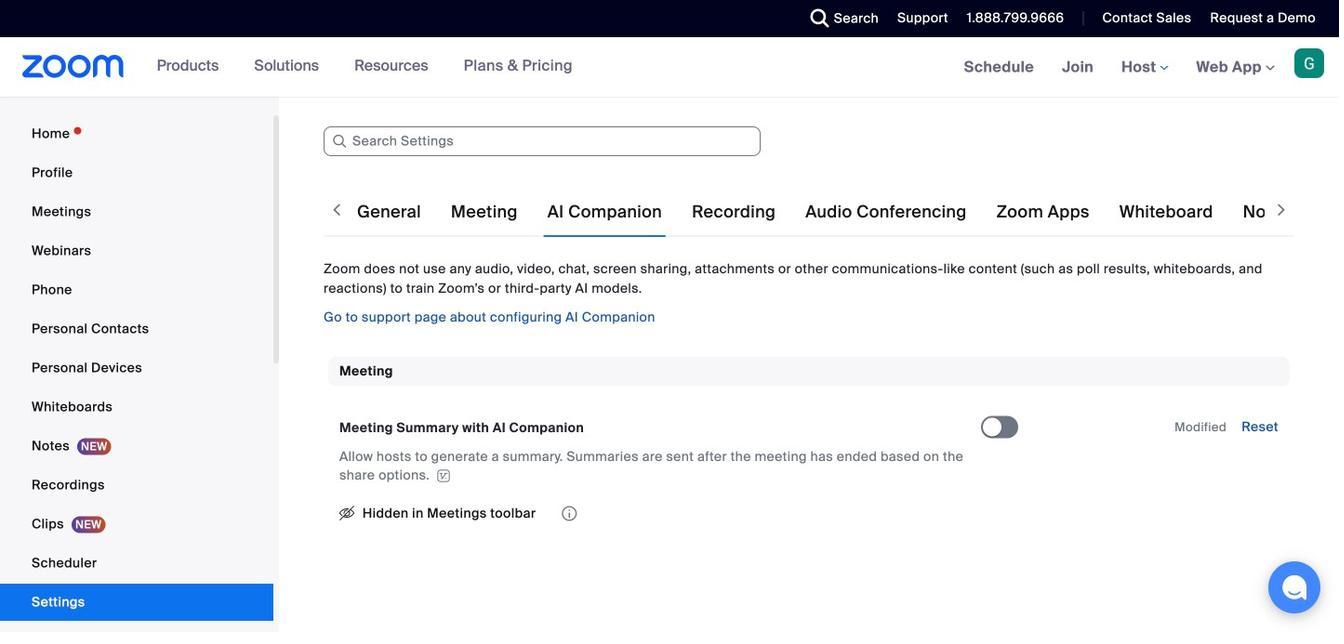 Task type: describe. For each thing, give the bounding box(es) containing it.
open chat image
[[1282, 575, 1308, 601]]

meetings navigation
[[950, 37, 1339, 98]]

product information navigation
[[143, 37, 587, 97]]

scroll left image
[[327, 201, 346, 219]]

profile picture image
[[1295, 48, 1324, 78]]



Task type: vqa. For each thing, say whether or not it's contained in the screenshot.
first temp ELEMENT
no



Task type: locate. For each thing, give the bounding box(es) containing it.
zoom logo image
[[22, 55, 124, 78]]

tabs of my account settings page tab list
[[353, 186, 1339, 238]]

learn more about hidden in meetings toolbar image
[[560, 507, 579, 520]]

application inside the meeting element
[[339, 500, 981, 528]]

personal menu menu
[[0, 115, 273, 632]]

scroll right image
[[1272, 201, 1291, 219]]

meeting element
[[328, 357, 1290, 550]]

application
[[339, 500, 981, 528]]

banner
[[0, 37, 1339, 98]]

Search Settings text field
[[324, 126, 761, 156]]



